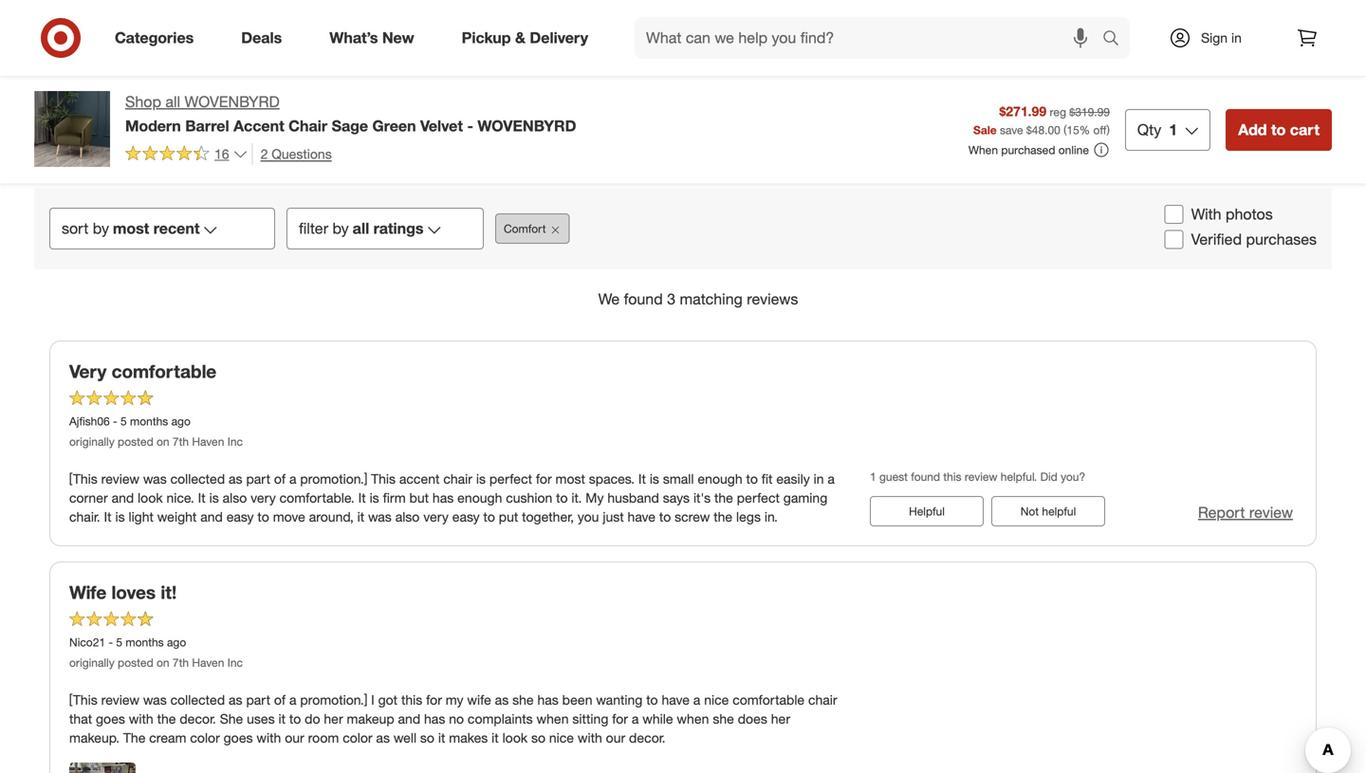 Task type: describe. For each thing, give the bounding box(es) containing it.
for inside [this review was collected as part of a promotion.] this accent chair is perfect for most spaces. it is small enough to fit easily in a corner and look nice. it is also very comfortable. it is firm but has enough cushion to it. my husband says it's the perfect gaming chair. it is light weight and easy to move around, it was also very easy to put together, you just have to screw the legs in.
[[536, 471, 552, 487]]

off
[[1094, 123, 1107, 137]]

what's new
[[329, 29, 414, 47]]

accent
[[233, 117, 284, 135]]

review for report review
[[1249, 503, 1293, 522]]

we found 3 matching reviews
[[598, 290, 798, 308]]

it inside [this review was collected as part of a promotion.] this accent chair is perfect for most spaces. it is small enough to fit easily in a corner and look nice. it is also very comfortable. it is firm but has enough cushion to it. my husband says it's the perfect gaming chair. it is light weight and easy to move around, it was also very easy to put together, you just have to screw the legs in.
[[357, 509, 364, 525]]

to left 'fit'
[[746, 471, 758, 487]]

put
[[499, 509, 518, 525]]

a right wanting
[[693, 692, 701, 708]]

comfortable.
[[280, 490, 355, 506]]

a left i
[[289, 692, 296, 708]]

0 vertical spatial comfort button
[[480, 110, 575, 152]]

add to cart
[[1238, 120, 1320, 139]]

makeup.
[[69, 730, 120, 746]]

1 her from the left
[[324, 711, 343, 727]]

green
[[372, 117, 416, 135]]

%
[[1080, 123, 1090, 137]]

sign
[[1201, 29, 1228, 46]]

helpful.
[[1001, 469, 1037, 484]]

categories link
[[99, 17, 217, 59]]

shop
[[125, 93, 161, 111]]

1 vertical spatial nice
[[549, 730, 574, 746]]

5 for ajfish06
[[121, 414, 127, 429]]

qty 1
[[1138, 120, 1178, 139]]

online
[[1059, 143, 1089, 157]]

1 horizontal spatial she
[[713, 711, 734, 727]]

reviews
[[604, 67, 675, 89]]

nice.
[[166, 490, 194, 506]]

to right related
[[745, 67, 763, 89]]

- for ajfish06 - 5 months ago originally posted on 7th haven inc
[[113, 414, 117, 429]]

all inside shop all wovenbyrd modern barrel accent chair sage green velvet - wovenbyrd
[[165, 93, 180, 111]]

fit
[[762, 471, 773, 487]]

0 vertical spatial 1
[[1169, 120, 1178, 139]]

nico21 - 5 months ago originally posted on 7th haven inc
[[69, 635, 243, 670]]

part for very comfortable
[[246, 471, 270, 487]]

0 horizontal spatial goes
[[96, 711, 125, 727]]

and inside [this review was collected as part of a promotion.] i got this for my wife as she has been wanting to have a nice comfortable chair that goes with the decor. she uses it to do her makeup and has no complaints when sitting for a while when she does her makeup. the cream color goes with our room color as well so it makes it look so nice with our decor.
[[398, 711, 420, 727]]

purchases
[[1246, 230, 1317, 249]]

1 vertical spatial was
[[368, 509, 392, 525]]

does
[[738, 711, 767, 727]]

complaints
[[468, 711, 533, 727]]

report
[[1198, 503, 1245, 522]]

1 color from the left
[[190, 730, 220, 746]]

in.
[[765, 509, 778, 525]]

collected for wife loves it!
[[170, 692, 225, 708]]

spaces.
[[589, 471, 635, 487]]

1 vertical spatial found
[[911, 469, 940, 484]]

sort by most recent
[[62, 219, 200, 238]]

legs
[[736, 509, 761, 525]]

$319.99
[[1070, 105, 1110, 119]]

1 vertical spatial all
[[353, 219, 369, 238]]

2 questions link
[[252, 143, 332, 165]]

while
[[643, 711, 673, 727]]

0 vertical spatial wovenbyrd
[[185, 93, 280, 111]]

$
[[1027, 123, 1032, 137]]

0 horizontal spatial and
[[112, 490, 134, 506]]

very comfortable
[[69, 360, 217, 382]]

the
[[123, 730, 146, 746]]

0 horizontal spatial enough
[[457, 490, 502, 506]]

was for very comfortable
[[143, 471, 167, 487]]

sort
[[62, 219, 89, 238]]

to left the it.
[[556, 490, 568, 506]]

1 horizontal spatial goes
[[224, 730, 253, 746]]

small
[[663, 471, 694, 487]]

part for wife loves it!
[[246, 692, 270, 708]]

7th for ajfish06 - 5 months ago originally posted on 7th haven inc
[[173, 434, 189, 449]]

my
[[446, 692, 463, 708]]

chair
[[289, 117, 327, 135]]

1 horizontal spatial this
[[943, 469, 962, 484]]

1 vertical spatial the
[[714, 509, 733, 525]]

1 horizontal spatial nice
[[704, 692, 729, 708]]

2 easy from the left
[[452, 509, 480, 525]]

room
[[308, 730, 339, 746]]

got
[[378, 692, 398, 708]]

what's new link
[[313, 17, 438, 59]]

as left well
[[376, 730, 390, 746]]

shop all wovenbyrd modern barrel accent chair sage green velvet - wovenbyrd
[[125, 93, 576, 135]]

[this review was collected as part of a promotion.] this accent chair is perfect for most spaces. it is small enough to fit easily in a corner and look nice. it is also very comfortable. it is firm but has enough cushion to it. my husband says it's the perfect gaming chair. it is light weight and easy to move around, it was also very easy to put together, you just have to screw the legs in.
[[69, 471, 835, 525]]

this inside [this review was collected as part of a promotion.] i got this for my wife as she has been wanting to have a nice comfortable chair that goes with the decor. she uses it to do her makeup and has no complaints when sitting for a while when she does her makeup. the cream color goes with our room color as well so it makes it look so nice with our decor.
[[401, 692, 422, 708]]

1 vertical spatial comfort button
[[495, 214, 570, 244]]

is left firm at the left of page
[[370, 490, 379, 506]]

ago for nico21 - 5 months ago originally posted on 7th haven inc
[[167, 635, 186, 650]]

was for wife loves it!
[[143, 692, 167, 708]]

2 her from the left
[[771, 711, 790, 727]]

firm
[[383, 490, 406, 506]]

What can we help you find? suggestions appear below search field
[[635, 17, 1107, 59]]

1 horizontal spatial enough
[[698, 471, 743, 487]]

to inside button
[[1271, 120, 1286, 139]]

sage
[[332, 117, 368, 135]]

sale
[[974, 123, 997, 137]]

a left while
[[632, 711, 639, 727]]

with
[[1191, 205, 1222, 223]]

in inside sign in link
[[1232, 29, 1242, 46]]

[this for very
[[69, 471, 98, 487]]

2 vertical spatial for
[[612, 711, 628, 727]]

you
[[578, 509, 599, 525]]

you?
[[1061, 469, 1086, 484]]

1 vertical spatial decor.
[[629, 730, 666, 746]]

when purchased online
[[969, 143, 1089, 157]]

barrel
[[185, 117, 229, 135]]

1 horizontal spatial with
[[257, 730, 281, 746]]

review left the helpful.
[[965, 469, 998, 484]]

to left the move at bottom
[[258, 509, 269, 525]]

1 guest found this review helpful. did you?
[[870, 469, 1086, 484]]

1 vertical spatial has
[[537, 692, 559, 708]]

cart
[[1290, 120, 1320, 139]]

0 vertical spatial most
[[113, 219, 149, 238]]

modern
[[125, 117, 181, 135]]

it left makes
[[438, 730, 445, 746]]

my
[[586, 490, 604, 506]]

1 when from the left
[[537, 711, 569, 727]]

pickup & delivery
[[462, 29, 588, 47]]

it left firm at the left of page
[[358, 490, 366, 506]]

ratings
[[373, 219, 424, 238]]

deals
[[241, 29, 282, 47]]

0 horizontal spatial decor.
[[180, 711, 216, 727]]

a right easily
[[828, 471, 835, 487]]

posted for ajfish06
[[118, 434, 153, 449]]

1 easy from the left
[[226, 509, 254, 525]]

together,
[[522, 509, 574, 525]]

0 horizontal spatial comfortable
[[112, 360, 217, 382]]

photos
[[1226, 205, 1273, 223]]

she
[[220, 711, 243, 727]]

purchased
[[1001, 143, 1056, 157]]

to left do
[[289, 711, 301, 727]]

2 so from the left
[[531, 730, 546, 746]]

is left small
[[650, 471, 659, 487]]

as up complaints
[[495, 692, 509, 708]]

1 vertical spatial wovenbyrd
[[478, 117, 576, 135]]

$271.99 reg $319.99 sale save $ 48.00 ( 15 % off )
[[974, 103, 1110, 137]]

it up husband
[[638, 471, 646, 487]]

1 horizontal spatial and
[[200, 509, 223, 525]]

sign in
[[1201, 29, 1242, 46]]

we
[[598, 290, 620, 308]]

0 horizontal spatial with
[[129, 711, 153, 727]]

of for wife loves it!
[[274, 692, 286, 708]]

inc for nico21 - 5 months ago originally posted on 7th haven inc
[[227, 655, 243, 670]]

1 horizontal spatial perfect
[[737, 490, 780, 506]]

0 vertical spatial comfort
[[501, 123, 554, 139]]

3
[[667, 290, 676, 308]]

guest
[[880, 469, 908, 484]]

$271.99
[[1000, 103, 1047, 119]]

2 horizontal spatial with
[[578, 730, 602, 746]]

helpful
[[1042, 504, 1076, 518]]

promotion.] for wife loves it!
[[300, 692, 367, 708]]

have inside [this review was collected as part of a promotion.] i got this for my wife as she has been wanting to have a nice comfortable chair that goes with the decor. she uses it to do her makeup and has no complaints when sitting for a while when she does her makeup. the cream color goes with our room color as well so it makes it look so nice with our decor.
[[662, 692, 690, 708]]

inc for ajfish06 - 5 months ago originally posted on 7th haven inc
[[227, 434, 243, 449]]

2 questions
[[261, 146, 332, 162]]

review for [this review was collected as part of a promotion.] this accent chair is perfect for most spaces. it is small enough to fit easily in a corner and look nice. it is also very comfortable. it is firm but has enough cushion to it. my husband says it's the perfect gaming chair. it is light weight and easy to move around, it was also very easy to put together, you just have to screw the legs in.
[[101, 471, 140, 487]]

is right nice.
[[209, 490, 219, 506]]

is right accent
[[476, 471, 486, 487]]

reviews
[[747, 290, 798, 308]]

1 horizontal spatial also
[[395, 509, 420, 525]]

add to cart button
[[1226, 109, 1332, 151]]

report review
[[1198, 503, 1293, 522]]

image of modern barrel accent chair sage green velvet - wovenbyrd image
[[34, 91, 110, 167]]

reg
[[1050, 105, 1066, 119]]

2 when from the left
[[677, 711, 709, 727]]

do
[[305, 711, 320, 727]]

to up while
[[646, 692, 658, 708]]

to down says
[[659, 509, 671, 525]]

easily
[[776, 471, 810, 487]]

save
[[1000, 123, 1023, 137]]

wanting
[[596, 692, 643, 708]]



Task type: locate. For each thing, give the bounding box(es) containing it.
1 horizontal spatial comfortable
[[733, 692, 805, 708]]

0 horizontal spatial have
[[628, 509, 656, 525]]

7th inside ajfish06 - 5 months ago originally posted on 7th haven inc
[[173, 434, 189, 449]]

posted down loves
[[118, 655, 153, 670]]

0 horizontal spatial all
[[165, 93, 180, 111]]

1 vertical spatial very
[[423, 509, 449, 525]]

with down sitting
[[578, 730, 602, 746]]

with
[[129, 711, 153, 727], [257, 730, 281, 746], [578, 730, 602, 746]]

what's
[[329, 29, 378, 47]]

1 on from the top
[[157, 434, 169, 449]]

by for sort by
[[93, 219, 109, 238]]

1 collected from the top
[[170, 471, 225, 487]]

0 vertical spatial in
[[1232, 29, 1242, 46]]

enough up the put on the bottom left of page
[[457, 490, 502, 506]]

- inside shop all wovenbyrd modern barrel accent chair sage green velvet - wovenbyrd
[[467, 117, 473, 135]]

1 originally from the top
[[69, 434, 115, 449]]

1 vertical spatial promotion.]
[[300, 692, 367, 708]]

and right weight
[[200, 509, 223, 525]]

have
[[628, 509, 656, 525], [662, 692, 690, 708]]

of up the move at bottom
[[274, 471, 286, 487]]

review inside the report review button
[[1249, 503, 1293, 522]]

on inside "nico21 - 5 months ago originally posted on 7th haven inc"
[[157, 655, 169, 670]]

originally down nico21
[[69, 655, 115, 670]]

so
[[420, 730, 435, 746], [531, 730, 546, 746]]

questions
[[272, 146, 332, 162]]

very up the move at bottom
[[251, 490, 276, 506]]

our left 'room'
[[285, 730, 304, 746]]

very down but
[[423, 509, 449, 525]]

originally inside ajfish06 - 5 months ago originally posted on 7th haven inc
[[69, 434, 115, 449]]

[this up that
[[69, 692, 98, 708]]

add
[[1238, 120, 1267, 139]]

- inside "nico21 - 5 months ago originally posted on 7th haven inc"
[[109, 635, 113, 650]]

0 vertical spatial for
[[536, 471, 552, 487]]

1 so from the left
[[420, 730, 435, 746]]

1 vertical spatial also
[[395, 509, 420, 525]]

wovenbyrd
[[185, 93, 280, 111], [478, 117, 576, 135]]

ago for ajfish06 - 5 months ago originally posted on 7th haven inc
[[171, 414, 191, 429]]

has left been
[[537, 692, 559, 708]]

comfortable up ajfish06 - 5 months ago originally posted on 7th haven inc
[[112, 360, 217, 382]]

0 horizontal spatial chair
[[443, 471, 472, 487]]

0 vertical spatial 5
[[121, 414, 127, 429]]

enough up it's
[[698, 471, 743, 487]]

all left ratings
[[353, 219, 369, 238]]

cream
[[149, 730, 186, 746]]

1 7th from the top
[[173, 434, 189, 449]]

decor. down while
[[629, 730, 666, 746]]

0 vertical spatial ago
[[171, 414, 191, 429]]

0 horizontal spatial so
[[420, 730, 435, 746]]

not helpful
[[1021, 504, 1076, 518]]

most
[[113, 219, 149, 238], [556, 471, 585, 487]]

7th for nico21 - 5 months ago originally posted on 7th haven inc
[[173, 655, 189, 670]]

ago down the very comfortable
[[171, 414, 191, 429]]

review for [this review was collected as part of a promotion.] i got this for my wife as she has been wanting to have a nice comfortable chair that goes with the decor. she uses it to do her makeup and has no complaints when sitting for a while when she does her makeup. the cream color goes with our room color as well so it makes it look so nice with our decor.
[[101, 692, 140, 708]]

collected inside [this review was collected as part of a promotion.] this accent chair is perfect for most spaces. it is small enough to fit easily in a corner and look nice. it is also very comfortable. it is firm but has enough cushion to it. my husband says it's the perfect gaming chair. it is light weight and easy to move around, it was also very easy to put together, you just have to screw the legs in.
[[170, 471, 225, 487]]

1 vertical spatial collected
[[170, 692, 225, 708]]

when
[[969, 143, 998, 157]]

0 vertical spatial the
[[714, 490, 733, 506]]

have inside [this review was collected as part of a promotion.] this accent chair is perfect for most spaces. it is small enough to fit easily in a corner and look nice. it is also very comfortable. it is firm but has enough cushion to it. my husband says it's the perfect gaming chair. it is light weight and easy to move around, it was also very easy to put together, you just have to screw the legs in.
[[628, 509, 656, 525]]

when down been
[[537, 711, 569, 727]]

0 horizontal spatial also
[[223, 490, 247, 506]]

to
[[745, 67, 763, 89], [1271, 120, 1286, 139], [746, 471, 758, 487], [556, 490, 568, 506], [258, 509, 269, 525], [483, 509, 495, 525], [659, 509, 671, 525], [646, 692, 658, 708], [289, 711, 301, 727]]

was inside [this review was collected as part of a promotion.] i got this for my wife as she has been wanting to have a nice comfortable chair that goes with the decor. she uses it to do her makeup and has no complaints when sitting for a while when she does her makeup. the cream color goes with our room color as well so it makes it look so nice with our decor.
[[143, 692, 167, 708]]

well
[[394, 730, 417, 746]]

1 vertical spatial [this
[[69, 692, 98, 708]]

2 haven from the top
[[192, 655, 224, 670]]

0 horizontal spatial easy
[[226, 509, 254, 525]]

ago down "it!"
[[167, 635, 186, 650]]

posted
[[118, 434, 153, 449], [118, 655, 153, 670]]

look down complaints
[[502, 730, 528, 746]]

1 vertical spatial months
[[126, 635, 164, 650]]

with down the "uses"
[[257, 730, 281, 746]]

the left legs
[[714, 509, 733, 525]]

it right nice.
[[198, 490, 206, 506]]

1 vertical spatial on
[[157, 655, 169, 670]]

to left the put on the bottom left of page
[[483, 509, 495, 525]]

easy left the move at bottom
[[226, 509, 254, 525]]

0 horizontal spatial nice
[[549, 730, 574, 746]]

months
[[130, 414, 168, 429], [126, 635, 164, 650]]

1 left guest
[[870, 469, 876, 484]]

1 horizontal spatial 1
[[1169, 120, 1178, 139]]

ago inside ajfish06 - 5 months ago originally posted on 7th haven inc
[[171, 414, 191, 429]]

1 horizontal spatial easy
[[452, 509, 480, 525]]

easy
[[226, 509, 254, 525], [452, 509, 480, 525]]

wife loves it!
[[69, 582, 177, 603]]

to right add
[[1271, 120, 1286, 139]]

haven
[[192, 434, 224, 449], [192, 655, 224, 670]]

has for wife loves it!
[[424, 711, 445, 727]]

in
[[1232, 29, 1242, 46], [814, 471, 824, 487]]

makes
[[449, 730, 488, 746]]

her right do
[[324, 711, 343, 727]]

this right got
[[401, 692, 422, 708]]

1 vertical spatial inc
[[227, 655, 243, 670]]

it right the chair.
[[104, 509, 112, 525]]

0 vertical spatial was
[[143, 471, 167, 487]]

related
[[680, 67, 740, 89]]

easy left the put on the bottom left of page
[[452, 509, 480, 525]]

comfortable up does
[[733, 692, 805, 708]]

5 right ajfish06
[[121, 414, 127, 429]]

7th inside "nico21 - 5 months ago originally posted on 7th haven inc"
[[173, 655, 189, 670]]

1 of from the top
[[274, 471, 286, 487]]

1 vertical spatial enough
[[457, 490, 502, 506]]

of for very comfortable
[[274, 471, 286, 487]]

1 our from the left
[[285, 730, 304, 746]]

1 vertical spatial for
[[426, 692, 442, 708]]

pickup & delivery link
[[446, 17, 612, 59]]

1 vertical spatial posted
[[118, 655, 153, 670]]

review up the
[[101, 692, 140, 708]]

- right ajfish06
[[113, 414, 117, 429]]

just
[[603, 509, 624, 525]]

posted for nico21
[[118, 655, 153, 670]]

haven inside "nico21 - 5 months ago originally posted on 7th haven inc"
[[192, 655, 224, 670]]

0 horizontal spatial very
[[251, 490, 276, 506]]

0 vertical spatial posted
[[118, 434, 153, 449]]

2 by from the left
[[333, 219, 349, 238]]

- right velvet
[[467, 117, 473, 135]]

in up gaming
[[814, 471, 824, 487]]

1 vertical spatial look
[[502, 730, 528, 746]]

2 our from the left
[[606, 730, 625, 746]]

not helpful button
[[992, 496, 1105, 527]]

most up the it.
[[556, 471, 585, 487]]

on for nico21
[[157, 655, 169, 670]]

1 horizontal spatial all
[[353, 219, 369, 238]]

but
[[409, 490, 429, 506]]

light
[[129, 509, 154, 525]]

part inside [this review was collected as part of a promotion.] i got this for my wife as she has been wanting to have a nice comfortable chair that goes with the decor. she uses it to do her makeup and has no complaints when sitting for a while when she does her makeup. the cream color goes with our room color as well so it makes it look so nice with our decor.
[[246, 692, 270, 708]]

1 promotion.] from the top
[[300, 471, 367, 487]]

as up she at left
[[229, 692, 242, 708]]

1 vertical spatial 5
[[116, 635, 122, 650]]

-
[[467, 117, 473, 135], [113, 414, 117, 429], [109, 635, 113, 650]]

0 vertical spatial comfortable
[[112, 360, 217, 382]]

[this review was collected as part of a promotion.] i got this for my wife as she has been wanting to have a nice comfortable chair that goes with the decor. she uses it to do her makeup and has no complaints when sitting for a while when she does her makeup. the cream color goes with our room color as well so it makes it look so nice with our decor.
[[69, 692, 837, 746]]

&
[[515, 29, 526, 47]]

most inside [this review was collected as part of a promotion.] this accent chair is perfect for most spaces. it is small enough to fit easily in a corner and look nice. it is also very comfortable. it is firm but has enough cushion to it. my husband says it's the perfect gaming chair. it is light weight and easy to move around, it was also very easy to put together, you just have to screw the legs in.
[[556, 471, 585, 487]]

wovenbyrd up the barrel on the left top of page
[[185, 93, 280, 111]]

wife
[[467, 692, 491, 708]]

posted inside "nico21 - 5 months ago originally posted on 7th haven inc"
[[118, 655, 153, 670]]

haven inside ajfish06 - 5 months ago originally posted on 7th haven inc
[[192, 434, 224, 449]]

has inside [this review was collected as part of a promotion.] this accent chair is perfect for most spaces. it is small enough to fit easily in a corner and look nice. it is also very comfortable. it is firm but has enough cushion to it. my husband says it's the perfect gaming chair. it is light weight and easy to move around, it was also very easy to put together, you just have to screw the legs in.
[[433, 490, 454, 506]]

1 vertical spatial have
[[662, 692, 690, 708]]

on for ajfish06
[[157, 434, 169, 449]]

it
[[638, 471, 646, 487], [198, 490, 206, 506], [358, 490, 366, 506], [104, 509, 112, 525]]

- right nico21
[[109, 635, 113, 650]]

also down but
[[395, 509, 420, 525]]

as inside [this review was collected as part of a promotion.] this accent chair is perfect for most spaces. it is small enough to fit easily in a corner and look nice. it is also very comfortable. it is firm but has enough cushion to it. my husband says it's the perfect gaming chair. it is light weight and easy to move around, it was also very easy to put together, you just have to screw the legs in.
[[229, 471, 242, 487]]

1 posted from the top
[[118, 434, 153, 449]]

as down ajfish06 - 5 months ago originally posted on 7th haven inc
[[229, 471, 242, 487]]

loves
[[112, 582, 156, 603]]

color
[[190, 730, 220, 746], [343, 730, 372, 746]]

originally inside "nico21 - 5 months ago originally posted on 7th haven inc"
[[69, 655, 115, 670]]

48.00
[[1032, 123, 1061, 137]]

review inside [this review was collected as part of a promotion.] this accent chair is perfect for most spaces. it is small enough to fit easily in a corner and look nice. it is also very comfortable. it is firm but has enough cushion to it. my husband says it's the perfect gaming chair. it is light weight and easy to move around, it was also very easy to put together, you just have to screw the legs in.
[[101, 471, 140, 487]]

1 vertical spatial 1
[[870, 469, 876, 484]]

16 link
[[125, 143, 248, 166]]

review inside [this review was collected as part of a promotion.] i got this for my wife as she has been wanting to have a nice comfortable chair that goes with the decor. she uses it to do her makeup and has no complaints when sitting for a while when she does her makeup. the cream color goes with our room color as well so it makes it look so nice with our decor.
[[101, 692, 140, 708]]

[this for wife
[[69, 692, 98, 708]]

look inside [this review was collected as part of a promotion.] this accent chair is perfect for most spaces. it is small enough to fit easily in a corner and look nice. it is also very comfortable. it is firm but has enough cushion to it. my husband says it's the perfect gaming chair. it is light weight and easy to move around, it was also very easy to put together, you just have to screw the legs in.
[[138, 490, 163, 506]]

by for filter by
[[333, 219, 349, 238]]

filter
[[299, 219, 328, 238]]

- inside ajfish06 - 5 months ago originally posted on 7th haven inc
[[113, 414, 117, 429]]

months for ajfish06
[[130, 414, 168, 429]]

she
[[512, 692, 534, 708], [713, 711, 734, 727]]

originally for nico21
[[69, 655, 115, 670]]

1 horizontal spatial when
[[677, 711, 709, 727]]

chair inside [this review was collected as part of a promotion.] this accent chair is perfect for most spaces. it is small enough to fit easily in a corner and look nice. it is also very comfortable. it is firm but has enough cushion to it. my husband says it's the perfect gaming chair. it is light weight and easy to move around, it was also very easy to put together, you just have to screw the legs in.
[[443, 471, 472, 487]]

2 collected from the top
[[170, 692, 225, 708]]

0 horizontal spatial look
[[138, 490, 163, 506]]

0 vertical spatial on
[[157, 434, 169, 449]]

2 promotion.] from the top
[[300, 692, 367, 708]]

husband
[[608, 490, 659, 506]]

collected up she at left
[[170, 692, 225, 708]]

1 vertical spatial ago
[[167, 635, 186, 650]]

haven for ajfish06 - 5 months ago originally posted on 7th haven inc
[[192, 434, 224, 449]]

of
[[274, 471, 286, 487], [274, 692, 286, 708]]

wife
[[69, 582, 107, 603]]

1 vertical spatial chair
[[808, 692, 837, 708]]

months down loves
[[126, 635, 164, 650]]

2 [this from the top
[[69, 692, 98, 708]]

months down the very comfortable
[[130, 414, 168, 429]]

verified
[[1191, 230, 1242, 249]]

1 haven from the top
[[192, 434, 224, 449]]

makeup
[[347, 711, 394, 727]]

1 part from the top
[[246, 471, 270, 487]]

1 vertical spatial 7th
[[173, 655, 189, 670]]

0 horizontal spatial she
[[512, 692, 534, 708]]

collected for very comfortable
[[170, 471, 225, 487]]

1 vertical spatial of
[[274, 692, 286, 708]]

haven for nico21 - 5 months ago originally posted on 7th haven inc
[[192, 655, 224, 670]]

- for nico21 - 5 months ago originally posted on 7th haven inc
[[109, 635, 113, 650]]

0 horizontal spatial 1
[[870, 469, 876, 484]]

)
[[1107, 123, 1110, 137]]

goes down she at left
[[224, 730, 253, 746]]

1 vertical spatial haven
[[192, 655, 224, 670]]

all right shop on the top
[[165, 93, 180, 111]]

this up helpful button
[[943, 469, 962, 484]]

2 7th from the top
[[173, 655, 189, 670]]

7th down "it!"
[[173, 655, 189, 670]]

was down firm at the left of page
[[368, 509, 392, 525]]

15
[[1067, 123, 1080, 137]]

1 vertical spatial comfortable
[[733, 692, 805, 708]]

matching
[[680, 290, 743, 308]]

reviews related to
[[604, 67, 763, 89]]

on up nice.
[[157, 434, 169, 449]]

inc inside ajfish06 - 5 months ago originally posted on 7th haven inc
[[227, 434, 243, 449]]

promotion.] inside [this review was collected as part of a promotion.] i got this for my wife as she has been wanting to have a nice comfortable chair that goes with the decor. she uses it to do her makeup and has no complaints when sitting for a while when she does her makeup. the cream color goes with our room color as well so it makes it look so nice with our decor.
[[300, 692, 367, 708]]

and up light
[[112, 490, 134, 506]]

0 vertical spatial -
[[467, 117, 473, 135]]

promotion.] for very comfortable
[[300, 471, 367, 487]]

1 right qty
[[1169, 120, 1178, 139]]

she left does
[[713, 711, 734, 727]]

1 horizontal spatial our
[[606, 730, 625, 746]]

1 [this from the top
[[69, 471, 98, 487]]

2 of from the top
[[274, 692, 286, 708]]

1 vertical spatial comfort
[[504, 222, 546, 236]]

months inside ajfish06 - 5 months ago originally posted on 7th haven inc
[[130, 414, 168, 429]]

found right guest
[[911, 469, 940, 484]]

0 vertical spatial perfect
[[489, 471, 532, 487]]

corner
[[69, 490, 108, 506]]

0 vertical spatial all
[[165, 93, 180, 111]]

on down "it!"
[[157, 655, 169, 670]]

with up the
[[129, 711, 153, 727]]

0 vertical spatial found
[[624, 290, 663, 308]]

2 color from the left
[[343, 730, 372, 746]]

comfortable inside [this review was collected as part of a promotion.] i got this for my wife as she has been wanting to have a nice comfortable chair that goes with the decor. she uses it to do her makeup and has no complaints when sitting for a while when she does her makeup. the cream color goes with our room color as well so it makes it look so nice with our decor.
[[733, 692, 805, 708]]

0 horizontal spatial by
[[93, 219, 109, 238]]

1
[[1169, 120, 1178, 139], [870, 469, 876, 484]]

months inside "nico21 - 5 months ago originally posted on 7th haven inc"
[[126, 635, 164, 650]]

this
[[943, 469, 962, 484], [401, 692, 422, 708]]

2 vertical spatial has
[[424, 711, 445, 727]]

for down wanting
[[612, 711, 628, 727]]

sitting
[[573, 711, 609, 727]]

(
[[1064, 123, 1067, 137]]

2 inc from the top
[[227, 655, 243, 670]]

of inside [this review was collected as part of a promotion.] i got this for my wife as she has been wanting to have a nice comfortable chair that goes with the decor. she uses it to do her makeup and has no complaints when sitting for a while when she does her makeup. the cream color goes with our room color as well so it makes it look so nice with our decor.
[[274, 692, 286, 708]]

chair inside [this review was collected as part of a promotion.] i got this for my wife as she has been wanting to have a nice comfortable chair that goes with the decor. she uses it to do her makeup and has no complaints when sitting for a while when she does her makeup. the cream color goes with our room color as well so it makes it look so nice with our decor.
[[808, 692, 837, 708]]

perfect down 'fit'
[[737, 490, 780, 506]]

0 vertical spatial this
[[943, 469, 962, 484]]

review up 'corner'
[[101, 471, 140, 487]]

goes up makeup.
[[96, 711, 125, 727]]

has
[[433, 490, 454, 506], [537, 692, 559, 708], [424, 711, 445, 727]]

1 vertical spatial originally
[[69, 655, 115, 670]]

it's
[[694, 490, 711, 506]]

collected inside [this review was collected as part of a promotion.] i got this for my wife as she has been wanting to have a nice comfortable chair that goes with the decor. she uses it to do her makeup and has no complaints when sitting for a while when she does her makeup. the cream color goes with our room color as well so it makes it look so nice with our decor.
[[170, 692, 225, 708]]

nico21
[[69, 635, 105, 650]]

by
[[93, 219, 109, 238], [333, 219, 349, 238]]

0 horizontal spatial our
[[285, 730, 304, 746]]

look up light
[[138, 490, 163, 506]]

on
[[157, 434, 169, 449], [157, 655, 169, 670]]

the right it's
[[714, 490, 733, 506]]

5 inside "nico21 - 5 months ago originally posted on 7th haven inc"
[[116, 635, 122, 650]]

her right does
[[771, 711, 790, 727]]

so right well
[[420, 730, 435, 746]]

chair.
[[69, 509, 100, 525]]

months for nico21
[[126, 635, 164, 650]]

[this inside [this review was collected as part of a promotion.] this accent chair is perfect for most spaces. it is small enough to fit easily in a corner and look nice. it is also very comfortable. it is firm but has enough cushion to it. my husband says it's the perfect gaming chair. it is light weight and easy to move around, it was also very easy to put together, you just have to screw the legs in.
[[69, 471, 98, 487]]

1 vertical spatial in
[[814, 471, 824, 487]]

also
[[223, 490, 247, 506], [395, 509, 420, 525]]

qty
[[1138, 120, 1162, 139]]

recent
[[153, 219, 200, 238]]

0 vertical spatial look
[[138, 490, 163, 506]]

collected up nice.
[[170, 471, 225, 487]]

and up well
[[398, 711, 420, 727]]

of inside [this review was collected as part of a promotion.] this accent chair is perfect for most spaces. it is small enough to fit easily in a corner and look nice. it is also very comfortable. it is firm but has enough cushion to it. my husband says it's the perfect gaming chair. it is light weight and easy to move around, it was also very easy to put together, you just have to screw the legs in.
[[274, 471, 286, 487]]

2 posted from the top
[[118, 655, 153, 670]]

1 inc from the top
[[227, 434, 243, 449]]

by right 'sort'
[[93, 219, 109, 238]]

all
[[165, 93, 180, 111], [353, 219, 369, 238]]

promotion.] inside [this review was collected as part of a promotion.] this accent chair is perfect for most spaces. it is small enough to fit easily in a corner and look nice. it is also very comfortable. it is firm but has enough cushion to it. my husband says it's the perfect gaming chair. it is light weight and easy to move around, it was also very easy to put together, you just have to screw the legs in.
[[300, 471, 367, 487]]

originally for ajfish06
[[69, 434, 115, 449]]

originally
[[69, 434, 115, 449], [69, 655, 115, 670]]

0 horizontal spatial most
[[113, 219, 149, 238]]

0 vertical spatial months
[[130, 414, 168, 429]]

Verified purchases checkbox
[[1165, 230, 1184, 249]]

0 horizontal spatial found
[[624, 290, 663, 308]]

1 horizontal spatial color
[[343, 730, 372, 746]]

when
[[537, 711, 569, 727], [677, 711, 709, 727]]

5 for nico21
[[116, 635, 122, 650]]

look inside [this review was collected as part of a promotion.] i got this for my wife as she has been wanting to have a nice comfortable chair that goes with the decor. she uses it to do her makeup and has no complaints when sitting for a while when she does her makeup. the cream color goes with our room color as well so it makes it look so nice with our decor.
[[502, 730, 528, 746]]

found left 3
[[624, 290, 663, 308]]

it down complaints
[[492, 730, 499, 746]]

0 horizontal spatial perfect
[[489, 471, 532, 487]]

very
[[69, 360, 107, 382]]

1 vertical spatial most
[[556, 471, 585, 487]]

0 vertical spatial [this
[[69, 471, 98, 487]]

has left no
[[424, 711, 445, 727]]

color down she at left
[[190, 730, 220, 746]]

1 horizontal spatial found
[[911, 469, 940, 484]]

1 horizontal spatial decor.
[[629, 730, 666, 746]]

part inside [this review was collected as part of a promotion.] this accent chair is perfect for most spaces. it is small enough to fit easily in a corner and look nice. it is also very comfortable. it is firm but has enough cushion to it. my husband says it's the perfect gaming chair. it is light weight and easy to move around, it was also very easy to put together, you just have to screw the legs in.
[[246, 471, 270, 487]]

1 vertical spatial part
[[246, 692, 270, 708]]

2 vertical spatial and
[[398, 711, 420, 727]]

the up cream
[[157, 711, 176, 727]]

no
[[449, 711, 464, 727]]

review right "report"
[[1249, 503, 1293, 522]]

promotion.] up comfortable.
[[300, 471, 367, 487]]

have down husband
[[628, 509, 656, 525]]

1 horizontal spatial so
[[531, 730, 546, 746]]

is left light
[[115, 509, 125, 525]]

2 vertical spatial was
[[143, 692, 167, 708]]

0 vertical spatial has
[[433, 490, 454, 506]]

posted inside ajfish06 - 5 months ago originally posted on 7th haven inc
[[118, 434, 153, 449]]

2 originally from the top
[[69, 655, 115, 670]]

been
[[562, 692, 593, 708]]

0 horizontal spatial color
[[190, 730, 220, 746]]

a up comfortable.
[[289, 471, 296, 487]]

inc inside "nico21 - 5 months ago originally posted on 7th haven inc"
[[227, 655, 243, 670]]

it right the "uses"
[[278, 711, 286, 727]]

has for very comfortable
[[433, 490, 454, 506]]

it!
[[161, 582, 177, 603]]

move
[[273, 509, 305, 525]]

1 horizontal spatial her
[[771, 711, 790, 727]]

0 vertical spatial and
[[112, 490, 134, 506]]

0 vertical spatial haven
[[192, 434, 224, 449]]

it.
[[572, 490, 582, 506]]

1 vertical spatial -
[[113, 414, 117, 429]]

0 vertical spatial also
[[223, 490, 247, 506]]

originally down ajfish06
[[69, 434, 115, 449]]

search
[[1094, 30, 1140, 49]]

haven up she at left
[[192, 655, 224, 670]]

0 vertical spatial very
[[251, 490, 276, 506]]

5 inside ajfish06 - 5 months ago originally posted on 7th haven inc
[[121, 414, 127, 429]]

1 horizontal spatial chair
[[808, 692, 837, 708]]

With photos checkbox
[[1165, 205, 1184, 224]]

was up cream
[[143, 692, 167, 708]]

has right but
[[433, 490, 454, 506]]

1 by from the left
[[93, 219, 109, 238]]

1 horizontal spatial most
[[556, 471, 585, 487]]

ago inside "nico21 - 5 months ago originally posted on 7th haven inc"
[[167, 635, 186, 650]]

of up the "uses"
[[274, 692, 286, 708]]

says
[[663, 490, 690, 506]]

on inside ajfish06 - 5 months ago originally posted on 7th haven inc
[[157, 434, 169, 449]]

1 vertical spatial perfect
[[737, 490, 780, 506]]

the inside [this review was collected as part of a promotion.] i got this for my wife as she has been wanting to have a nice comfortable chair that goes with the decor. she uses it to do her makeup and has no complaints when sitting for a while when she does her makeup. the cream color goes with our room color as well so it makes it look so nice with our decor.
[[157, 711, 176, 727]]

2 on from the top
[[157, 655, 169, 670]]

promotion.]
[[300, 471, 367, 487], [300, 692, 367, 708]]

in inside [this review was collected as part of a promotion.] this accent chair is perfect for most spaces. it is small enough to fit easily in a corner and look nice. it is also very comfortable. it is firm but has enough cushion to it. my husband says it's the perfect gaming chair. it is light weight and easy to move around, it was also very easy to put together, you just have to screw the legs in.
[[814, 471, 824, 487]]

color down makeup
[[343, 730, 372, 746]]

0 vertical spatial of
[[274, 471, 286, 487]]

2 horizontal spatial for
[[612, 711, 628, 727]]

also right nice.
[[223, 490, 247, 506]]

helpful
[[909, 504, 945, 518]]

deals link
[[225, 17, 306, 59]]

0 vertical spatial chair
[[443, 471, 472, 487]]

posted down the very comfortable
[[118, 434, 153, 449]]

1 horizontal spatial in
[[1232, 29, 1242, 46]]

2 part from the top
[[246, 692, 270, 708]]

[this inside [this review was collected as part of a promotion.] i got this for my wife as she has been wanting to have a nice comfortable chair that goes with the decor. she uses it to do her makeup and has no complaints when sitting for a while when she does her makeup. the cream color goes with our room color as well so it makes it look so nice with our decor.
[[69, 692, 98, 708]]



Task type: vqa. For each thing, say whether or not it's contained in the screenshot.
well in the left bottom of the page
yes



